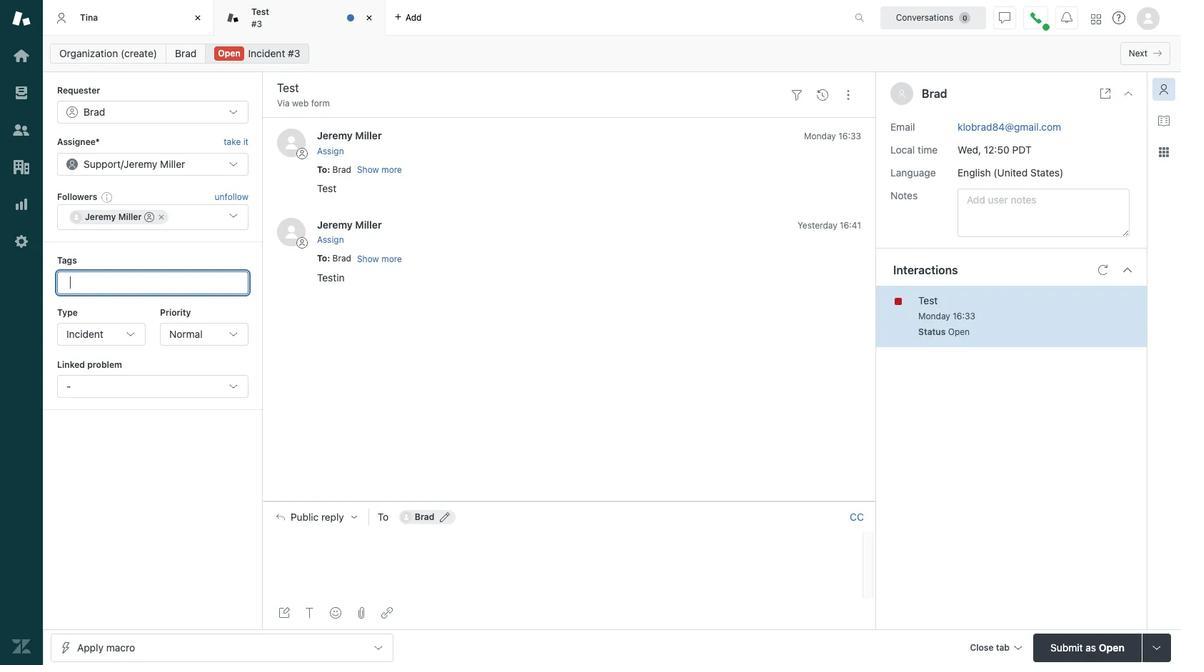 Task type: locate. For each thing, give the bounding box(es) containing it.
more for testin
[[382, 253, 402, 264]]

jeremy miller assign up to : brad show more testin
[[317, 219, 382, 245]]

close image inside tab
[[362, 11, 377, 25]]

#3 inside secondary element
[[288, 47, 300, 59]]

1 vertical spatial more
[[382, 253, 402, 264]]

jeremy miller assign for testin
[[317, 219, 382, 245]]

info on adding followers image
[[102, 191, 113, 203]]

16:33 down ticket actions image
[[839, 131, 862, 142]]

local time
[[891, 143, 938, 155]]

0 horizontal spatial open
[[218, 48, 241, 59]]

pdt
[[1013, 143, 1032, 155]]

1 vertical spatial show
[[357, 253, 379, 264]]

test inside test monday 16:33 status open
[[919, 294, 938, 306]]

assign button up testin on the left top
[[317, 234, 344, 247]]

1 avatar image from the top
[[277, 129, 306, 157]]

organization (create)
[[59, 47, 157, 59]]

close image inside the tina "tab"
[[191, 11, 205, 25]]

2 vertical spatial open
[[1100, 641, 1125, 653]]

tina tab
[[43, 0, 214, 36]]

brad inside requester element
[[84, 106, 105, 118]]

(create)
[[121, 47, 157, 59]]

2 show from the top
[[357, 253, 379, 264]]

monday down events icon
[[805, 131, 837, 142]]

monday inside conversationlabel log
[[805, 131, 837, 142]]

open right as
[[1100, 641, 1125, 653]]

to for to
[[378, 511, 389, 523]]

1 vertical spatial avatar image
[[277, 218, 306, 247]]

1 horizontal spatial monday
[[919, 311, 951, 321]]

1 vertical spatial #3
[[288, 47, 300, 59]]

2 assign button from the top
[[317, 234, 344, 247]]

0 vertical spatial open
[[218, 48, 241, 59]]

submit
[[1051, 641, 1084, 653]]

miller left user is an agent image
[[118, 212, 142, 222]]

16:33 down interactions
[[953, 311, 976, 321]]

public reply
[[291, 512, 344, 523]]

requester
[[57, 85, 100, 96]]

tab
[[214, 0, 386, 36]]

assign up testin on the left top
[[317, 235, 344, 245]]

form
[[311, 98, 330, 109]]

test monday 16:33 status open
[[919, 294, 976, 337]]

1 vertical spatial show more button
[[357, 253, 402, 266]]

1 horizontal spatial #3
[[288, 47, 300, 59]]

0 vertical spatial to
[[317, 164, 327, 175]]

linked problem
[[57, 359, 122, 370]]

jeremy
[[317, 130, 353, 142], [124, 158, 157, 170], [85, 212, 116, 222], [317, 219, 353, 231]]

requester element
[[57, 101, 249, 124]]

conversations button
[[881, 6, 987, 29]]

1 jeremy miller assign from the top
[[317, 130, 382, 156]]

2 horizontal spatial close image
[[1123, 88, 1135, 99]]

to left klobrad84@gmail.com image
[[378, 511, 389, 523]]

1 horizontal spatial open
[[949, 326, 970, 337]]

zendesk products image
[[1092, 14, 1102, 24]]

0 horizontal spatial 16:33
[[839, 131, 862, 142]]

add button
[[386, 0, 431, 35]]

open inside test monday 16:33 status open
[[949, 326, 970, 337]]

show inside to : brad show more test
[[357, 164, 379, 175]]

2 more from the top
[[382, 253, 402, 264]]

(united
[[994, 166, 1028, 178]]

assignee* element
[[57, 153, 249, 176]]

jeremy miller link for test
[[317, 130, 382, 142]]

Monday 16:33 text field
[[805, 131, 862, 142]]

test #3
[[252, 6, 269, 29]]

incident down type
[[66, 328, 104, 340]]

0 horizontal spatial monday
[[805, 131, 837, 142]]

unfollow button
[[215, 191, 249, 204]]

1 vertical spatial jeremy miller assign
[[317, 219, 382, 245]]

show more button for testin
[[357, 253, 402, 266]]

1 show more button from the top
[[357, 164, 402, 177]]

customers image
[[12, 121, 31, 139]]

jeremy right "support"
[[124, 158, 157, 170]]

jeremy miller link
[[317, 130, 382, 142], [317, 219, 382, 231]]

jeremy miller link for testin
[[317, 219, 382, 231]]

close image up brad link
[[191, 11, 205, 25]]

#3 up incident #3
[[252, 18, 262, 29]]

2 jeremy miller assign from the top
[[317, 219, 382, 245]]

2 jeremy miller link from the top
[[317, 219, 382, 231]]

linked problem element
[[57, 375, 249, 398]]

miller right the /
[[160, 158, 185, 170]]

miller inside jeremy miller option
[[118, 212, 142, 222]]

english (united states)
[[958, 166, 1064, 178]]

brad inside to : brad show more test
[[333, 164, 352, 175]]

1 vertical spatial incident
[[66, 328, 104, 340]]

jeremy miller link up to : brad show more testin
[[317, 219, 382, 231]]

2 show more button from the top
[[357, 253, 402, 266]]

knowledge image
[[1159, 115, 1170, 126]]

insert emojis image
[[330, 607, 342, 619]]

1 assign from the top
[[317, 146, 344, 156]]

apply
[[77, 641, 104, 653]]

submit as open
[[1051, 641, 1125, 653]]

events image
[[817, 89, 829, 101]]

1 horizontal spatial incident
[[248, 47, 285, 59]]

1 vertical spatial assign button
[[317, 234, 344, 247]]

normal button
[[160, 323, 249, 346]]

interactions
[[894, 263, 959, 276]]

1 horizontal spatial close image
[[362, 11, 377, 25]]

1 more from the top
[[382, 164, 402, 175]]

tab
[[997, 642, 1010, 653]]

to inside to : brad show more test
[[317, 164, 327, 175]]

1 vertical spatial open
[[949, 326, 970, 337]]

0 vertical spatial :
[[327, 164, 330, 175]]

incident
[[248, 47, 285, 59], [66, 328, 104, 340]]

time
[[918, 143, 938, 155]]

via web form
[[277, 98, 330, 109]]

view more details image
[[1100, 88, 1112, 99]]

2 vertical spatial to
[[378, 511, 389, 523]]

#3 inside test #3
[[252, 18, 262, 29]]

more
[[382, 164, 402, 175], [382, 253, 402, 264]]

1 assign button from the top
[[317, 145, 344, 158]]

1 vertical spatial :
[[327, 253, 330, 264]]

open right brad link
[[218, 48, 241, 59]]

add link (cmd k) image
[[382, 607, 393, 619]]

1 vertical spatial 16:33
[[953, 311, 976, 321]]

2 assign from the top
[[317, 235, 344, 245]]

monday 16:33
[[805, 131, 862, 142]]

0 vertical spatial more
[[382, 164, 402, 175]]

get help image
[[1113, 11, 1126, 24]]

as
[[1086, 641, 1097, 653]]

monday inside test monday 16:33 status open
[[919, 311, 951, 321]]

2 horizontal spatial test
[[919, 294, 938, 306]]

to inside to : brad show more testin
[[317, 253, 327, 264]]

open down monday 16:33 text box
[[949, 326, 970, 337]]

12:50
[[985, 143, 1010, 155]]

assign button for testin
[[317, 234, 344, 247]]

2 avatar image from the top
[[277, 218, 306, 247]]

close
[[971, 642, 994, 653]]

customer context image
[[1159, 84, 1170, 95]]

0 vertical spatial monday
[[805, 131, 837, 142]]

assign for test
[[317, 146, 344, 156]]

to
[[317, 164, 327, 175], [317, 253, 327, 264], [378, 511, 389, 523]]

brad
[[175, 47, 197, 59], [923, 87, 948, 100], [84, 106, 105, 118], [333, 164, 352, 175], [333, 253, 352, 264], [415, 512, 435, 522]]

jeremy miller assign
[[317, 130, 382, 156], [317, 219, 382, 245]]

monday up status
[[919, 311, 951, 321]]

close image left add dropdown button
[[362, 11, 377, 25]]

local
[[891, 143, 916, 155]]

1 : from the top
[[327, 164, 330, 175]]

incident down test #3
[[248, 47, 285, 59]]

0 vertical spatial jeremy miller link
[[317, 130, 382, 142]]

take it
[[224, 137, 249, 147]]

assign up to : brad show more test
[[317, 146, 344, 156]]

close image right view more details icon
[[1123, 88, 1135, 99]]

: inside to : brad show more testin
[[327, 253, 330, 264]]

brad link
[[166, 44, 206, 64]]

next
[[1130, 48, 1148, 59]]

Yesterday 16:41 text field
[[798, 220, 862, 231]]

assign button up to : brad show more test
[[317, 145, 344, 158]]

show inside to : brad show more testin
[[357, 253, 379, 264]]

1 vertical spatial test
[[317, 182, 337, 194]]

1 vertical spatial jeremy miller link
[[317, 219, 382, 231]]

2 : from the top
[[327, 253, 330, 264]]

to for to : brad show more test
[[317, 164, 327, 175]]

user image
[[898, 89, 907, 98], [900, 90, 905, 98]]

/
[[121, 158, 124, 170]]

ticket actions image
[[843, 89, 855, 101]]

1 vertical spatial assign
[[317, 235, 344, 245]]

1 show from the top
[[357, 164, 379, 175]]

incident inside secondary element
[[248, 47, 285, 59]]

jeremy miller assign up to : brad show more test
[[317, 130, 382, 156]]

monday
[[805, 131, 837, 142], [919, 311, 951, 321]]

zendesk support image
[[12, 9, 31, 28]]

#3 up web
[[288, 47, 300, 59]]

: inside to : brad show more test
[[327, 164, 330, 175]]

to down form
[[317, 164, 327, 175]]

show
[[357, 164, 379, 175], [357, 253, 379, 264]]

1 vertical spatial monday
[[919, 311, 951, 321]]

test inside "tabs" "tab list"
[[252, 6, 269, 17]]

incident inside incident popup button
[[66, 328, 104, 340]]

to up testin on the left top
[[317, 253, 327, 264]]

1 jeremy miller link from the top
[[317, 130, 382, 142]]

: down form
[[327, 164, 330, 175]]

#3
[[252, 18, 262, 29], [288, 47, 300, 59]]

more inside to : brad show more testin
[[382, 253, 402, 264]]

0 vertical spatial assign
[[317, 146, 344, 156]]

: for testin
[[327, 253, 330, 264]]

miller up to : brad show more testin
[[355, 219, 382, 231]]

notes
[[891, 189, 918, 201]]

draft mode image
[[279, 607, 290, 619]]

2 vertical spatial test
[[919, 294, 938, 306]]

more inside to : brad show more test
[[382, 164, 402, 175]]

reporting image
[[12, 195, 31, 214]]

0 vertical spatial avatar image
[[277, 129, 306, 157]]

0 vertical spatial 16:33
[[839, 131, 862, 142]]

0 vertical spatial jeremy miller assign
[[317, 130, 382, 156]]

miller
[[355, 130, 382, 142], [160, 158, 185, 170], [118, 212, 142, 222], [355, 219, 382, 231]]

open
[[218, 48, 241, 59], [949, 326, 970, 337], [1100, 641, 1125, 653]]

test for test monday 16:33 status open
[[919, 294, 938, 306]]

0 horizontal spatial #3
[[252, 18, 262, 29]]

test for test #3
[[252, 6, 269, 17]]

1 vertical spatial to
[[317, 253, 327, 264]]

0 vertical spatial show
[[357, 164, 379, 175]]

2 horizontal spatial open
[[1100, 641, 1125, 653]]

0 vertical spatial incident
[[248, 47, 285, 59]]

main element
[[0, 0, 43, 665]]

0 vertical spatial test
[[252, 6, 269, 17]]

0 horizontal spatial test
[[252, 6, 269, 17]]

assign button
[[317, 145, 344, 158], [317, 234, 344, 247]]

0 vertical spatial assign button
[[317, 145, 344, 158]]

:
[[327, 164, 330, 175], [327, 253, 330, 264]]

0 horizontal spatial close image
[[191, 11, 205, 25]]

-
[[66, 380, 71, 393]]

assign
[[317, 146, 344, 156], [317, 235, 344, 245]]

cc button
[[850, 511, 865, 524]]

close image
[[191, 11, 205, 25], [362, 11, 377, 25], [1123, 88, 1135, 99]]

brad inside secondary element
[[175, 47, 197, 59]]

0 horizontal spatial incident
[[66, 328, 104, 340]]

avatar image
[[277, 129, 306, 157], [277, 218, 306, 247]]

1 horizontal spatial test
[[317, 182, 337, 194]]

assignee*
[[57, 137, 100, 147]]

show more button
[[357, 164, 402, 177], [357, 253, 402, 266]]

test
[[252, 6, 269, 17], [317, 182, 337, 194], [919, 294, 938, 306]]

1 horizontal spatial 16:33
[[953, 311, 976, 321]]

klobrad84@gmail.com image
[[401, 512, 412, 523]]

16:33
[[839, 131, 862, 142], [953, 311, 976, 321]]

0 vertical spatial show more button
[[357, 164, 402, 177]]

16:33 inside test monday 16:33 status open
[[953, 311, 976, 321]]

jeremy down info on adding followers image
[[85, 212, 116, 222]]

problem
[[87, 359, 122, 370]]

zendesk image
[[12, 637, 31, 656]]

admin image
[[12, 232, 31, 251]]

0 vertical spatial #3
[[252, 18, 262, 29]]

support / jeremy miller
[[84, 158, 185, 170]]

show for test
[[357, 164, 379, 175]]

jeremy miller link down form
[[317, 130, 382, 142]]

: up testin on the left top
[[327, 253, 330, 264]]



Task type: describe. For each thing, give the bounding box(es) containing it.
english
[[958, 166, 992, 178]]

user is an agent image
[[145, 212, 155, 222]]

incident for incident
[[66, 328, 104, 340]]

jeremy inside assignee* element
[[124, 158, 157, 170]]

Monday 16:33 text field
[[919, 311, 976, 321]]

16:41
[[840, 220, 862, 231]]

wed, 12:50 pdt
[[958, 143, 1032, 155]]

jeremy miller option
[[69, 210, 169, 225]]

miller inside assignee* element
[[160, 158, 185, 170]]

to : brad show more testin
[[317, 253, 402, 283]]

jeremy down form
[[317, 130, 353, 142]]

incident #3
[[248, 47, 300, 59]]

public
[[291, 512, 319, 523]]

jeremy miller
[[85, 212, 142, 222]]

displays possible ticket submission types image
[[1152, 642, 1163, 653]]

priority
[[160, 307, 191, 318]]

yesterday
[[798, 220, 838, 231]]

via
[[277, 98, 290, 109]]

close tab
[[971, 642, 1010, 653]]

jeremy up to : brad show more testin
[[317, 219, 353, 231]]

language
[[891, 166, 937, 178]]

avatar image for test
[[277, 129, 306, 157]]

millerjeremy500@gmail.com image
[[71, 212, 82, 223]]

klobrad84@gmail.com
[[958, 120, 1062, 133]]

next button
[[1121, 42, 1171, 65]]

avatar image for testin
[[277, 218, 306, 247]]

normal
[[169, 328, 203, 340]]

tabs tab list
[[43, 0, 840, 36]]

reply
[[322, 512, 344, 523]]

#3 for incident #3
[[288, 47, 300, 59]]

yesterday 16:41
[[798, 220, 862, 231]]

notifications image
[[1062, 12, 1073, 23]]

apps image
[[1159, 146, 1170, 158]]

followers
[[57, 191, 97, 202]]

close tab button
[[964, 633, 1028, 664]]

status
[[919, 326, 946, 337]]

support
[[84, 158, 121, 170]]

filter image
[[792, 89, 803, 101]]

web
[[292, 98, 309, 109]]

16:33 inside conversationlabel log
[[839, 131, 862, 142]]

brad inside to : brad show more testin
[[333, 253, 352, 264]]

testin
[[317, 271, 345, 283]]

tab containing test
[[214, 0, 386, 36]]

organization
[[59, 47, 118, 59]]

cc
[[850, 511, 865, 523]]

take
[[224, 137, 241, 147]]

miller up to : brad show more test
[[355, 130, 382, 142]]

tina
[[80, 12, 98, 23]]

wed,
[[958, 143, 982, 155]]

email
[[891, 120, 916, 133]]

remove image
[[158, 213, 166, 222]]

assign for testin
[[317, 235, 344, 245]]

type
[[57, 307, 78, 318]]

: for test
[[327, 164, 330, 175]]

organization (create) button
[[50, 44, 167, 64]]

unfollow
[[215, 191, 249, 202]]

assign button for test
[[317, 145, 344, 158]]

incident button
[[57, 323, 146, 346]]

get started image
[[12, 46, 31, 65]]

jeremy miller assign for test
[[317, 130, 382, 156]]

jeremy inside jeremy miller option
[[85, 212, 116, 222]]

take it button
[[224, 135, 249, 150]]

more for test
[[382, 164, 402, 175]]

followers element
[[57, 204, 249, 230]]

show more button for test
[[357, 164, 402, 177]]

apply macro
[[77, 641, 135, 653]]

show for testin
[[357, 253, 379, 264]]

Subject field
[[274, 79, 782, 96]]

#3 for test #3
[[252, 18, 262, 29]]

hide composer image
[[564, 496, 575, 507]]

conversationlabel log
[[263, 117, 876, 502]]

public reply button
[[264, 502, 369, 532]]

organizations image
[[12, 158, 31, 177]]

tags
[[57, 255, 77, 266]]

format text image
[[304, 607, 316, 619]]

edit user image
[[440, 512, 450, 522]]

to : brad show more test
[[317, 164, 402, 194]]

test inside to : brad show more test
[[317, 182, 337, 194]]

views image
[[12, 84, 31, 102]]

it
[[243, 137, 249, 147]]

secondary element
[[43, 39, 1182, 68]]

states)
[[1031, 166, 1064, 178]]

to for to : brad show more testin
[[317, 253, 327, 264]]

add attachment image
[[356, 607, 367, 619]]

button displays agent's chat status as invisible. image
[[1000, 12, 1011, 23]]

macro
[[106, 641, 135, 653]]

Tags field
[[68, 276, 235, 290]]

linked
[[57, 359, 85, 370]]

add
[[406, 12, 422, 23]]

incident for incident #3
[[248, 47, 285, 59]]

open inside secondary element
[[218, 48, 241, 59]]

conversations
[[897, 12, 954, 23]]

Add user notes text field
[[958, 188, 1130, 237]]



Task type: vqa. For each thing, say whether or not it's contained in the screenshot.
the 12 min
no



